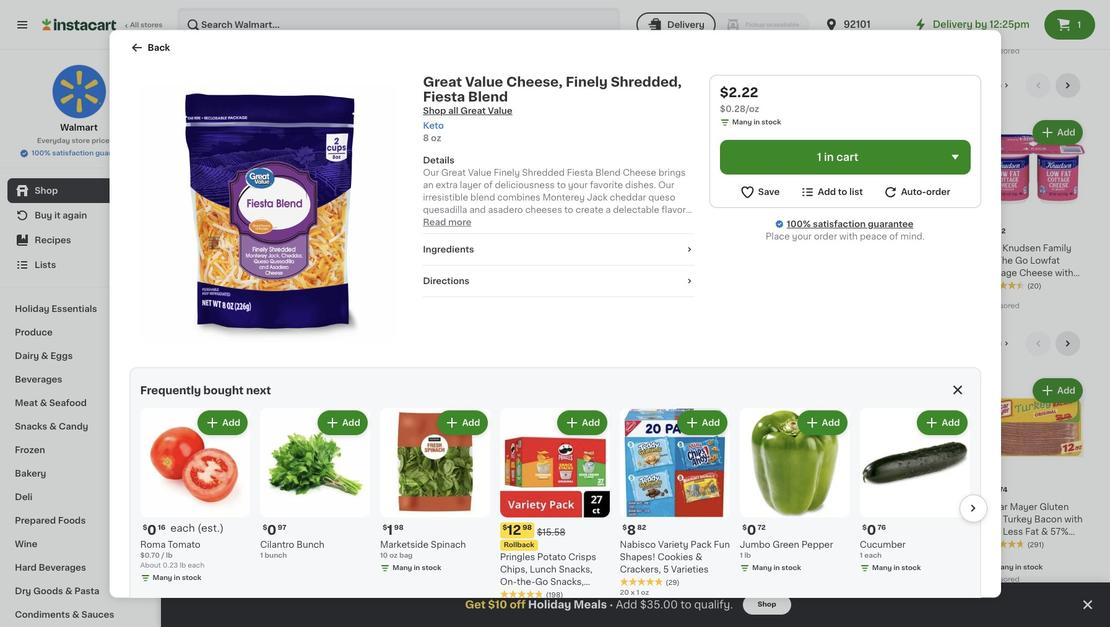 Task type: vqa. For each thing, say whether or not it's contained in the screenshot.
bottom $ 2 99
no



Task type: describe. For each thing, give the bounding box(es) containing it.
0 vertical spatial snacks,
[[559, 565, 593, 574]]

blend inside the great value fiesta blend monterey jack, cheddar, queso quesadilla and asadero finely shredded cheese
[[641, 257, 666, 265]]

details button
[[423, 154, 695, 166]]

ct for 18 ct many in stock
[[991, 23, 999, 30]]

chicken inside freshness guaranteed chicken breast tenderloins $3.94 / lb about 2.8 lb / package
[[300, 515, 335, 524]]

drumsticks
[[755, 528, 804, 536]]

condiments & sauces link
[[7, 603, 151, 627]]

many down jennie-o fresh ground turkey
[[426, 540, 445, 546]]

walmart link
[[52, 64, 106, 134]]

ct for 1 ct
[[238, 128, 247, 137]]

blend up (611) on the left
[[357, 257, 382, 265]]

by
[[975, 20, 988, 29]]

package for $2.67 / lb about 4.37 lb / package
[[237, 569, 267, 576]]

lb up 2.19
[[667, 552, 674, 559]]

frequently
[[140, 385, 201, 395]]

/pkg inside $11.03 per package (estimated) "element"
[[334, 486, 356, 496]]

product group containing 13
[[527, 376, 631, 562]]

2%
[[982, 281, 995, 290]]

(29)
[[666, 580, 680, 586]]

cheese, for great value cheese, finely shredded, fiesta blend shop all great value keto 8 oz
[[506, 75, 563, 88]]

essentials
[[51, 305, 97, 313]]

2 left 46
[[875, 228, 884, 241]]

produce
[[15, 328, 53, 337]]

$10
[[488, 600, 507, 610]]

each inside cucumber 1 each
[[865, 552, 882, 559]]

great for great value cheese, finely shredded, fiesta blend 8 oz
[[186, 244, 210, 253]]

chicken inside foster farms fresh & natural no antibiotics chicken thighs
[[641, 528, 676, 536]]

freshness for breast
[[300, 503, 344, 512]]

$ 6 22
[[643, 486, 667, 499]]

breast inside freshness guaranteed chicken breast tenderloins $3.94 / lb about 2.8 lb / package
[[337, 515, 366, 524]]

many in stock down sodium
[[994, 564, 1043, 571]]

add button for cucumber
[[919, 411, 967, 434]]

mexican for 5
[[551, 244, 587, 253]]

family inside r.w. knudsen family on the go lowfat cottage cheese with 2% milkfat
[[1044, 244, 1072, 253]]

$ for $ 0 72
[[743, 524, 747, 531]]

chicken inside foster farms fresh & natural 3 boneless & skinless chicken breast fillets
[[906, 528, 942, 536]]

ct for 24 ct
[[424, 281, 431, 288]]

$0.16 each (estimated) element
[[140, 523, 250, 539]]

cheese inside kraft american cheese slices
[[480, 244, 514, 253]]

read more button
[[423, 216, 472, 228]]

lb up 0.23
[[166, 552, 173, 559]]

many in stock down bag
[[393, 565, 442, 572]]

1 inside cilantro bunch 1 bunch
[[260, 552, 263, 559]]

$4.97
[[868, 552, 888, 559]]

0 horizontal spatial shop
[[35, 186, 58, 195]]

1 vertical spatial 100% satisfaction guarantee
[[787, 219, 914, 228]]

in inside the 18 ct many in stock
[[1016, 36, 1022, 43]]

22 inside the 2 22
[[771, 228, 780, 235]]

$ 1 98
[[383, 524, 404, 537]]

many in stock down the directions
[[426, 293, 475, 300]]

$ for $ 7 48
[[643, 228, 648, 235]]

ct for 18 ct
[[764, 23, 771, 30]]

(1.03k)
[[459, 271, 483, 278]]

$ 4 72
[[416, 486, 439, 499]]

/ inside the roma tomato $0.70 / lb about 0.23 lb each
[[161, 552, 164, 559]]

48 inside "jennie-o turkey, ground, 93%/7% 48 oz"
[[527, 527, 536, 534]]

stores
[[141, 22, 163, 28]]

many in stock down (611) on the left
[[312, 306, 361, 312]]

product group containing ★★★★★
[[982, 0, 1086, 58]]

holiday inside get $10 off holiday meals • add $35.00 to qualify.
[[528, 600, 572, 610]]

lb right 0.23
[[180, 562, 186, 569]]

& inside foster farms fresh & natural no antibiotics chicken thighs
[[726, 503, 733, 512]]

shop inside button
[[758, 601, 777, 608]]

/ right 4.37
[[233, 569, 236, 576]]

many down 0.23
[[153, 575, 172, 581]]

dry
[[15, 587, 31, 596]]

each inside $ 0 16 each (est.)
[[171, 523, 195, 533]]

with inside r.w. knudsen family on the go lowfat cottage cheese with 2% milkfat
[[1056, 269, 1074, 278]]

item carousel region containing 0
[[123, 403, 988, 627]]

go inside pringles potato crisps chips, lunch snacks, on-the-go snacks, variety pack
[[535, 578, 548, 586]]

view all (50+) button for 2
[[938, 73, 1016, 98]]

(198)
[[546, 592, 563, 599]]

many in stock down $12.98 original price: $15.58 element
[[539, 540, 588, 546]]

mayer
[[1010, 503, 1038, 512]]

of
[[890, 232, 899, 240]]

6.25
[[212, 535, 231, 544]]

fiesta inside the great value fiesta blend monterey jack, cheddar, queso quesadilla and asadero finely shredded cheese
[[693, 244, 720, 253]]

directions
[[423, 276, 470, 285]]

shredded for 5
[[527, 269, 570, 278]]

many down $4.97
[[873, 565, 892, 572]]

the-
[[517, 578, 535, 586]]

kraft mexican style four cheese blend shredded cheese for 5
[[527, 244, 612, 278]]

12 for 12 oz
[[982, 552, 989, 559]]

tomato
[[168, 541, 201, 549]]

package inside freshness guaranteed chicken breast tenderloins $3.94 / lb about 2.8 lb / package
[[347, 549, 377, 556]]

freshness for to
[[186, 523, 231, 532]]

keto inside great value cheese, finely shredded, fiesta blend shop all great value keto 8 oz
[[423, 121, 444, 129]]

5 inside nabisco variety pack fun shapes! cookies & crackers, 5 varieties
[[664, 565, 669, 574]]

fiesta for great value cheese, finely shredded, fiesta blend shop all great value keto 8 oz
[[423, 90, 465, 103]]

foster for 11
[[868, 503, 896, 512]]

2 (104) from the left
[[1028, 13, 1045, 20]]

48 inside the $ 7 48
[[657, 228, 667, 235]]

& inside oscar mayer gluten free turkey bacon with 58% less fat & 57% less sodium
[[1042, 528, 1049, 536]]

$15.58
[[537, 528, 566, 537]]

ground
[[483, 503, 516, 512]]

22 for 6
[[658, 487, 667, 494]]

16 inside $ 0 16 each (est.)
[[158, 524, 166, 531]]

shop inside great value cheese, finely shredded, fiesta blend shop all great value keto 8 oz
[[423, 106, 446, 115]]

wine link
[[7, 533, 151, 556]]

natural for 6
[[641, 515, 672, 524]]

with inside oscar mayer gluten free turkey bacon with 58% less fat & 57% less sodium
[[1065, 515, 1083, 524]]

x for 20
[[631, 590, 635, 596]]

pepper
[[802, 541, 834, 549]]

46
[[885, 228, 894, 235]]

pack inside pringles potato crisps chips, lunch snacks, on-the-go snacks, variety pack
[[533, 590, 554, 599]]

/pkg (est.) for 6
[[672, 486, 723, 496]]

11 for $ 11 03
[[307, 486, 318, 499]]

great for great value fiesta blend monterey jack, cheddar, queso quesadilla and asadero finely shredded cheese
[[641, 244, 665, 253]]

product group containing 1
[[380, 408, 490, 576]]

many down $15.58
[[539, 540, 559, 546]]

many in stock down the $0.28/oz
[[733, 118, 782, 125]]

1 (438) from the left
[[573, 13, 591, 20]]

$ for $ 0 16 each (est.)
[[143, 524, 147, 531]]

back
[[148, 43, 170, 51]]

condiments & sauces
[[15, 611, 114, 619]]

1 vertical spatial 13
[[534, 486, 549, 499]]

add button for freshness guaranteed 4.7 to 6.25 pound boneless chicken breasts family pack
[[238, 380, 286, 402]]

/pkg inside $6.22 per package (estimated) element
[[672, 486, 694, 496]]

$ 0 97
[[263, 524, 287, 537]]

view for 2
[[943, 81, 964, 90]]

foods
[[58, 517, 86, 525]]

o for fresh
[[447, 503, 454, 512]]

read
[[423, 217, 446, 226]]

many in stock down 0.23
[[153, 575, 202, 581]]

2.19
[[663, 562, 677, 569]]

/ right 2.8
[[343, 549, 346, 556]]

finely for great value cheese, finely shredded, fiesta blend 8 oz
[[186, 257, 212, 265]]

blend inside the great value cheese, finely shredded, fiesta blend 8 oz
[[186, 269, 211, 278]]

$ for $ 4 72
[[416, 487, 420, 494]]

guaranteed for freshness guaranteed chicken breast tenderloins $3.94 / lb about 2.8 lb / package
[[347, 503, 398, 512]]

1 vertical spatial beverages
[[39, 564, 86, 572]]

many in stock down the great value cheese, finely shredded, fiesta blend 8 oz
[[198, 293, 247, 300]]

monterey
[[668, 257, 710, 265]]

great for great value cheese, finely shredded, fiesta blend shop all great value keto 8 oz
[[423, 75, 462, 88]]

auto-order button
[[884, 184, 951, 199]]

8 inside the great value cheese, finely shredded, fiesta blend 8 oz
[[186, 281, 190, 288]]

many down 8 oz
[[312, 306, 332, 312]]

0.23
[[163, 562, 178, 569]]

18 for 18 ct
[[755, 23, 762, 30]]

cheese, for great value cheese, finely shredded, fiesta blend 8 oz
[[238, 244, 274, 253]]

many down 42.72 oz
[[426, 23, 445, 30]]

lb up 4.37
[[211, 560, 218, 566]]

82
[[638, 524, 647, 531]]

0 horizontal spatial less
[[982, 540, 1002, 549]]

jennie-o fresh ground turkey
[[413, 503, 516, 524]]

fiesta for great value cheese, finely shredded, fiesta blend 8 oz
[[261, 257, 288, 265]]

get $10 off holiday meals • add $35.00 to qualify.
[[465, 600, 733, 610]]

poultry
[[186, 337, 236, 350]]

1 inside jumbo green pepper 1 lb
[[740, 552, 743, 559]]

freshness guaranteed fresh chicken drumsticks 5 lb
[[755, 503, 853, 546]]

$11.78 per package (estimated) element
[[868, 485, 972, 501]]

many down the $0.28/oz
[[733, 118, 752, 125]]

keto for $ 2 22
[[187, 214, 204, 221]]

many in stock down quesadilla
[[653, 293, 702, 300]]

bakery link
[[7, 462, 151, 486]]

pringles
[[500, 553, 535, 562]]

$ for $ 1 98
[[383, 524, 387, 531]]

$ 11 67 /pkg (est.) $12.98
[[188, 486, 270, 507]]

keto for $ 5 96
[[528, 214, 545, 221]]

& left the "candy"
[[49, 422, 57, 431]]

13 inside '$ 3 13'
[[316, 228, 324, 235]]

finely inside the great value fiesta blend monterey jack, cheddar, queso quesadilla and asadero finely shredded cheese
[[679, 294, 705, 303]]

chips,
[[500, 565, 528, 574]]

1 vertical spatial satisfaction
[[813, 219, 866, 228]]

product group containing 7
[[641, 118, 745, 315]]

product group containing 3
[[300, 118, 403, 317]]

0 vertical spatial beverages
[[15, 375, 62, 384]]

about inside freshness guaranteed chicken breast tenderloins $3.94 / lb about 2.8 lb / package
[[300, 549, 320, 556]]

/ down the cookies
[[686, 562, 689, 569]]

11 for $ 11 67 /pkg (est.) $12.98
[[193, 486, 204, 499]]

four for 5
[[527, 257, 547, 265]]

jennie-o turkey, ground, 93%/7% 48 oz
[[527, 503, 602, 534]]

package for $4.97 / lb about 2.37 lb / package
[[919, 562, 949, 569]]

guaranteed for freshness guaranteed 4.7 to 6.25 pound boneless chicken breasts family pack
[[233, 523, 284, 532]]

& right meat
[[40, 399, 47, 408]]

cookies
[[658, 553, 694, 562]]

frozen
[[15, 446, 45, 455]]

bunch
[[265, 552, 287, 559]]

0 vertical spatial with
[[840, 232, 858, 240]]

72 for 0
[[758, 524, 766, 531]]

save
[[758, 187, 780, 196]]

add button for foster farms fresh & natural 3 boneless & skinless chicken breast fillets
[[921, 380, 968, 402]]

98 inside 4 98
[[431, 228, 440, 235]]

& left oscar
[[953, 503, 960, 512]]

shredded inside the great value fiesta blend monterey jack, cheddar, queso quesadilla and asadero finely shredded cheese
[[641, 306, 683, 315]]

satisfaction inside button
[[52, 150, 94, 157]]

add to list button
[[800, 184, 863, 199]]

4 up jennie-o fresh ground turkey
[[420, 486, 430, 499]]

lb inside jumbo green pepper 1 lb
[[745, 552, 751, 559]]

boneless for fresh
[[910, 515, 950, 524]]

add button for nabisco variety pack fun shapes! cookies & crackers, 5 varieties
[[679, 411, 727, 434]]

many down 12 oz
[[994, 564, 1014, 571]]

foster farms fresh & natural no antibiotics chicken thighs
[[641, 503, 736, 536]]

many in stock down jumbo green pepper 1 lb
[[753, 565, 801, 572]]

4 up oscar
[[989, 486, 998, 499]]

snacks
[[15, 422, 47, 431]]

order inside button
[[927, 187, 951, 196]]

1 (104) from the left
[[800, 13, 818, 20]]

blend down ingredients button
[[585, 257, 610, 265]]

93%/7%
[[564, 515, 600, 524]]

& left 'free'
[[952, 515, 959, 524]]

/ up the 2.37
[[890, 552, 893, 559]]

farms for 6
[[671, 503, 697, 512]]

8 inside great value cheese, finely shredded, fiesta blend shop all great value keto 8 oz
[[423, 133, 429, 142]]

/ up 2.19
[[663, 552, 666, 559]]

family inside freshness guaranteed 4.7 to 6.25 pound boneless chicken breasts family pack
[[221, 560, 250, 569]]

add inside button
[[818, 187, 836, 196]]

product group containing 4
[[982, 376, 1086, 587]]

pack inside freshness guaranteed 4.7 to 6.25 pound boneless chicken breasts family pack
[[252, 560, 273, 569]]

many in stock down jennie-o fresh ground turkey
[[426, 540, 475, 546]]

mind.
[[901, 232, 925, 240]]

buy
[[35, 211, 52, 220]]

marketside spinach 10 oz bag
[[380, 541, 466, 559]]

12 inside $12.98 original price: $15.58 element
[[507, 524, 521, 537]]

lb right the 2.37
[[907, 562, 913, 569]]

oz inside marketside spinach 10 oz bag
[[390, 552, 398, 559]]

about for $2.67 / lb about 4.37 lb / package
[[186, 569, 207, 576]]

breast inside foster farms fresh & natural 3 boneless & skinless chicken breast fillets
[[868, 540, 897, 549]]

great value cheese, finely shredded, fiesta blend 8 oz
[[186, 244, 288, 288]]

increment quantity of great value cheese, finely shredded, fiesta blend image
[[267, 125, 282, 140]]

add button for jumbo green pepper
[[799, 411, 847, 434]]

1 horizontal spatial 100%
[[787, 219, 811, 228]]

0 horizontal spatial order
[[814, 232, 838, 240]]

$ for $ 0 97
[[263, 524, 267, 531]]

remove great value cheese, finely shredded, fiesta blend image
[[197, 125, 212, 140]]

& inside 'link'
[[65, 587, 72, 596]]

boneless for 4.7
[[186, 548, 226, 556]]

2 up the great value cheese, finely shredded, fiesta blend 8 oz
[[193, 228, 201, 241]]

lb right 2.8
[[335, 549, 341, 556]]

97 for 5
[[771, 487, 780, 494]]

list
[[850, 187, 863, 196]]

recipes
[[35, 236, 71, 245]]

turkey for jennie-
[[413, 515, 443, 524]]

treatment tracker modal dialog
[[161, 583, 1111, 627]]

1 in cart field
[[720, 139, 971, 174]]

chicken inside freshness guaranteed 4.7 to 6.25 pound boneless chicken breasts family pack
[[228, 548, 264, 556]]

oz inside the great value cheese, finely shredded, fiesta blend 8 oz
[[192, 281, 200, 288]]

3 inside foster farms fresh & natural 3 boneless & skinless chicken breast fillets
[[902, 515, 908, 524]]

to inside get $10 off holiday meals • add $35.00 to qualify.
[[681, 600, 692, 610]]

42.72 oz
[[413, 11, 442, 18]]

to inside freshness guaranteed 4.7 to 6.25 pound boneless chicken breasts family pack
[[201, 535, 210, 544]]

skinless
[[868, 528, 904, 536]]

to inside button
[[838, 187, 848, 196]]

0 for $ 0 16 each (est.)
[[147, 524, 157, 537]]

/ up 2.8
[[322, 540, 324, 546]]

all inside great value cheese, finely shredded, fiesta blend shop all great value keto 8 oz
[[448, 106, 459, 115]]

prepared
[[15, 517, 56, 525]]

1 vertical spatial snacks,
[[551, 578, 584, 586]]

variety inside pringles potato crisps chips, lunch snacks, on-the-go snacks, variety pack
[[500, 590, 531, 599]]

/pkg inside $ 11 67 /pkg (est.) $12.98
[[219, 486, 241, 496]]

package for $2.84 / lb about 2.19 lb / package
[[691, 562, 720, 569]]

pack inside nabisco variety pack fun shapes! cookies & crackers, 5 varieties
[[691, 541, 712, 549]]

fillets
[[899, 540, 925, 549]]

product group containing 8
[[620, 408, 730, 609]]

many in stock down $4.97
[[873, 565, 921, 572]]

5 left 96
[[534, 228, 543, 241]]

98 for 12
[[523, 524, 532, 531]]

5 inside the freshness guaranteed fresh chicken drumsticks 5 lb
[[755, 540, 759, 546]]

5 up $ 0 72
[[762, 486, 770, 499]]

4.7
[[186, 535, 199, 544]]

delivery for delivery
[[668, 20, 705, 29]]

0 vertical spatial 16
[[527, 293, 535, 300]]

& left eggs
[[41, 352, 48, 361]]

store
[[72, 138, 90, 144]]

your
[[792, 232, 812, 240]]

98 for 1
[[394, 524, 404, 531]]

wine
[[15, 540, 37, 549]]

fat
[[1026, 528, 1039, 536]]

blend inside great value cheese, finely shredded, fiesta blend shop all great value keto 8 oz
[[468, 90, 508, 103]]

add inside get $10 off holiday meals • add $35.00 to qualify.
[[616, 600, 638, 610]]

many inside the 18 ct many in stock
[[994, 36, 1014, 43]]

delivery button
[[637, 12, 716, 37]]

$ for $ 0 76
[[863, 524, 867, 531]]

stock inside the 18 ct many in stock
[[1024, 36, 1043, 43]]

nabisco
[[620, 541, 656, 549]]

many down the great value cheese, finely shredded, fiesta blend 8 oz
[[198, 293, 218, 300]]

& inside "link"
[[72, 611, 79, 619]]

6
[[648, 486, 657, 499]]

r.w.
[[982, 244, 1001, 253]]

cheese inside the great value fiesta blend monterey jack, cheddar, queso quesadilla and asadero finely shredded cheese
[[686, 306, 719, 315]]

keto for $ 3 13
[[301, 214, 317, 221]]

peace
[[860, 232, 888, 240]]

1 inside field
[[817, 152, 822, 162]]

100% inside button
[[32, 150, 50, 157]]

72 for 4
[[431, 487, 439, 494]]

10
[[380, 552, 388, 559]]

turkey,
[[570, 503, 602, 512]]

cheese inside r.w. knudsen family on the go lowfat cottage cheese with 2% milkfat
[[1020, 269, 1053, 278]]

add button for cilantro bunch
[[319, 411, 367, 434]]

slices
[[413, 257, 439, 265]]



Task type: locate. For each thing, give the bounding box(es) containing it.
guaranteed for freshness guaranteed fresh chicken drumsticks 5 lb
[[801, 503, 853, 512]]

0 for $ 0 72
[[747, 524, 757, 537]]

value for great value cheese, finely shredded, fiesta blend shop all great value keto 8 oz
[[465, 75, 503, 88]]

cheese, inside great value cheese, finely shredded, fiesta blend shop all great value keto 8 oz
[[506, 75, 563, 88]]

(50+) for /pkg (est.)
[[979, 340, 1003, 348]]

58%
[[982, 528, 1001, 536]]

1 18 from the left
[[755, 23, 762, 30]]

(est.) inside $6.22 per package (estimated) element
[[696, 486, 723, 496]]

1 kraft from the left
[[300, 244, 321, 253]]

1 foster from the left
[[641, 503, 669, 512]]

turkey inside oscar mayer gluten free turkey bacon with 58% less fat & 57% less sodium
[[1003, 515, 1033, 524]]

0 vertical spatial pack
[[691, 541, 712, 549]]

18 for 18 ct many in stock
[[982, 23, 990, 30]]

(50+) for 2
[[979, 81, 1003, 90]]

go inside r.w. knudsen family on the go lowfat cottage cheese with 2% milkfat
[[1016, 257, 1029, 265]]

add to list
[[818, 187, 863, 196]]

1 23 oz from the left
[[527, 23, 546, 30]]

1 vertical spatial finely
[[186, 257, 212, 265]]

shredded for 3
[[300, 269, 342, 278]]

& inside nabisco variety pack fun shapes! cookies & crackers, 5 varieties
[[696, 553, 703, 562]]

$ for $ 5 96
[[530, 228, 534, 235]]

hard beverages
[[15, 564, 86, 572]]

1 vertical spatial holiday
[[528, 600, 572, 610]]

/pkg inside $ 11 78 /pkg (est.)
[[902, 486, 924, 496]]

(22)
[[687, 542, 700, 549]]

sponsored badge image for r.w. knudsen family on the go lowfat cottage cheese with 2% milkfat
[[982, 303, 1019, 310]]

service type group
[[637, 12, 809, 37]]

0 horizontal spatial jennie-
[[413, 503, 447, 512]]

kraft for 5
[[527, 244, 548, 253]]

and
[[689, 281, 706, 290]]

(est.) inside $11.03 per package (estimated) "element"
[[358, 486, 384, 496]]

free
[[982, 515, 1001, 524]]

2 vertical spatial fiesta
[[261, 257, 288, 265]]

1 horizontal spatial go
[[1016, 257, 1029, 265]]

4 down "read"
[[420, 228, 430, 241]]

0 vertical spatial holiday
[[15, 305, 49, 313]]

97 inside $ 0 97
[[278, 524, 287, 531]]

view all (50+) down delivery by 12:25pm link
[[943, 81, 1003, 90]]

0 horizontal spatial cheese,
[[238, 244, 274, 253]]

four down ingredients button
[[527, 257, 547, 265]]

shredded, inside great value cheese, finely shredded, fiesta blend shop all great value keto 8 oz
[[611, 75, 682, 88]]

blend down $ 2 22 on the left
[[186, 269, 211, 278]]

turkey
[[413, 515, 443, 524], [1003, 515, 1033, 524]]

fresh for jennie-o fresh ground turkey
[[457, 503, 481, 512]]

0 horizontal spatial holiday
[[15, 305, 49, 313]]

$35.00
[[640, 600, 678, 610]]

instacart logo image
[[42, 17, 116, 32]]

72 inside $ 0 72
[[758, 524, 766, 531]]

$ 11 03
[[302, 486, 329, 499]]

1 horizontal spatial shredded,
[[611, 75, 682, 88]]

$ 11 78 /pkg (est.)
[[871, 486, 953, 499]]

sponsored badge image
[[982, 48, 1019, 55], [982, 303, 1019, 310], [527, 552, 565, 559], [982, 576, 1019, 584]]

each inside the roma tomato $0.70 / lb about 0.23 lb each
[[188, 562, 205, 569]]

delivery by 12:25pm link
[[913, 17, 1030, 32]]

(est.) for $ 0 16 each (est.)
[[198, 523, 224, 533]]

shop left great
[[423, 106, 446, 115]]

2 74 from the left
[[1000, 487, 1008, 494]]

0 horizontal spatial kraft
[[300, 244, 321, 253]]

package down fillets
[[919, 562, 949, 569]]

1 horizontal spatial freshness
[[300, 503, 344, 512]]

product group containing 12
[[500, 408, 610, 622]]

kraft mexican style four cheese blend shredded cheese down 96
[[527, 244, 612, 278]]

satisfaction down everyday store prices
[[52, 150, 94, 157]]

lb right 4.37
[[225, 569, 231, 576]]

fresh for foster farms fresh & natural 3 boneless & skinless chicken breast fillets
[[927, 503, 951, 512]]

2 vertical spatial shop
[[758, 601, 777, 608]]

11 for $ 11 78 /pkg (est.)
[[875, 486, 887, 499]]

oz inside great value cheese, finely shredded, fiesta blend shop all great value keto 8 oz
[[431, 133, 442, 142]]

deli link
[[7, 486, 151, 509]]

1 farms from the left
[[671, 503, 697, 512]]

2 (438) from the left
[[914, 13, 933, 20]]

1 vertical spatial all
[[448, 106, 459, 115]]

sponsored badge image for oscar mayer gluten free turkey bacon with 58% less fat & 57% less sodium
[[982, 576, 1019, 584]]

farms for 11
[[898, 503, 925, 512]]

0 vertical spatial order
[[927, 187, 951, 196]]

x
[[192, 23, 196, 30], [631, 590, 635, 596]]

18 ct
[[755, 23, 771, 30]]

0 horizontal spatial (438)
[[573, 13, 591, 20]]

1 inside button
[[1078, 20, 1082, 29]]

/pkg (est.) right "03"
[[334, 486, 384, 496]]

2 11 from the left
[[307, 486, 318, 499]]

fresh for freshness guaranteed fresh chicken drumsticks 5 lb
[[755, 515, 779, 524]]

great value cheese, finely shredded, fiesta blend shop all great value keto 8 oz
[[423, 75, 682, 142]]

$ for $ 2 22
[[188, 228, 193, 235]]

/pkg
[[219, 486, 241, 496], [334, 486, 356, 496], [672, 486, 694, 496], [902, 486, 924, 496]]

1 horizontal spatial delivery
[[933, 20, 973, 29]]

style inside product group
[[362, 244, 384, 253]]

$ inside $ 5 96
[[530, 228, 534, 235]]

100% satisfaction guarantee link
[[787, 217, 914, 230]]

1 vertical spatial go
[[535, 578, 548, 586]]

0 up roma
[[147, 524, 157, 537]]

2 horizontal spatial shredded
[[641, 306, 683, 315]]

jennie- for jennie-o fresh ground turkey
[[413, 503, 447, 512]]

/pkg right "03"
[[334, 486, 356, 496]]

/pkg (est.)
[[334, 486, 384, 496], [672, 486, 723, 496]]

hard
[[15, 564, 37, 572]]

$ for $ 2 46
[[871, 228, 875, 235]]

18 inside the 18 ct many in stock
[[982, 23, 990, 30]]

1 horizontal spatial kraft mexican style four cheese blend shredded cheese
[[527, 244, 612, 278]]

o inside "jennie-o turkey, ground, 93%/7% 48 oz"
[[561, 503, 568, 512]]

12 for 12
[[999, 228, 1006, 235]]

1 jennie- from the left
[[413, 503, 447, 512]]

0 for $ 0 76
[[867, 524, 877, 537]]

1 11 from the left
[[193, 486, 204, 499]]

many down quesadilla
[[653, 293, 673, 300]]

jennie- inside jennie-o fresh ground turkey
[[413, 503, 447, 512]]

1 horizontal spatial variety
[[658, 541, 689, 549]]

farms inside foster farms fresh & natural no antibiotics chicken thighs
[[671, 503, 697, 512]]

0 horizontal spatial finely
[[186, 257, 212, 265]]

0 vertical spatial cheese,
[[506, 75, 563, 88]]

1 inside cucumber 1 each
[[860, 552, 863, 559]]

$2.67 / lb about 4.37 lb / package
[[186, 560, 267, 576]]

about inside the roma tomato $0.70 / lb about 0.23 lb each
[[140, 562, 161, 569]]

11 left 67
[[193, 486, 204, 499]]

$ inside $ 4 74
[[985, 487, 989, 494]]

guarantee
[[95, 150, 131, 157], [868, 219, 914, 228]]

breast up $4.97
[[868, 540, 897, 549]]

(est.) up freshness guaranteed chicken breast tenderloins $3.94 / lb about 2.8 lb / package
[[358, 486, 384, 496]]

spinach
[[431, 541, 466, 549]]

1 horizontal spatial cheese,
[[506, 75, 563, 88]]

1 horizontal spatial rollback
[[504, 542, 535, 549]]

1 23 from the left
[[527, 23, 536, 30]]

2 foster from the left
[[868, 503, 896, 512]]

2 left 'your'
[[762, 228, 770, 241]]

0 horizontal spatial boneless
[[186, 548, 226, 556]]

2 horizontal spatial shop
[[758, 601, 777, 608]]

2 view all (50+) button from the top
[[938, 332, 1016, 356]]

1 view all (50+) from the top
[[943, 81, 1003, 90]]

american
[[437, 244, 478, 253]]

$ inside $ 1 98
[[383, 524, 387, 531]]

/pkg up $12.98
[[219, 486, 241, 496]]

$ inside $ 11 67 /pkg (est.) $12.98
[[188, 487, 193, 494]]

1 vertical spatial each
[[865, 552, 882, 559]]

0 horizontal spatial pack
[[252, 560, 273, 569]]

four inside product group
[[300, 257, 319, 265]]

$ for $ 5 97
[[757, 487, 762, 494]]

value for great value cheese, finely shredded, fiesta blend 8 oz
[[213, 244, 236, 253]]

2 view from the top
[[943, 340, 964, 348]]

/pkg (est.) inside $11.03 per package (estimated) "element"
[[334, 486, 384, 496]]

4.37
[[208, 569, 223, 576]]

1 horizontal spatial great
[[423, 75, 462, 88]]

about inside $2.84 / lb about 2.19 lb / package
[[641, 562, 662, 569]]

0 horizontal spatial shredded,
[[214, 257, 259, 265]]

5 up the (29)
[[664, 565, 669, 574]]

$ inside $ 0 97
[[263, 524, 267, 531]]

natural for 11
[[868, 515, 900, 524]]

$ for $ 4 74
[[985, 487, 989, 494]]

guarantee up 46
[[868, 219, 914, 228]]

22 for 2
[[202, 228, 211, 235]]

2 view all (50+) from the top
[[943, 340, 1003, 348]]

0 horizontal spatial rollback
[[190, 512, 220, 519]]

42.72
[[413, 11, 432, 18]]

100%
[[32, 150, 50, 157], [787, 219, 811, 228]]

variety inside nabisco variety pack fun shapes! cookies & crackers, 5 varieties
[[658, 541, 689, 549]]

cottage
[[982, 269, 1018, 278]]

$ inside $ 6 22
[[643, 487, 648, 494]]

natural inside foster farms fresh & natural no antibiotics chicken thighs
[[641, 515, 672, 524]]

1 natural from the left
[[641, 515, 672, 524]]

1 vertical spatial guarantee
[[868, 219, 914, 228]]

great inside great value cheese, finely shredded, fiesta blend shop all great value keto 8 oz
[[423, 75, 462, 88]]

1 o from the left
[[447, 503, 454, 512]]

(est.) up 'antibiotics' at the right of the page
[[696, 486, 723, 496]]

/pkg right 78
[[902, 486, 924, 496]]

1 horizontal spatial breast
[[868, 540, 897, 549]]

1 horizontal spatial value
[[465, 75, 503, 88]]

four for 3
[[300, 257, 319, 265]]

1 vertical spatial 72
[[758, 524, 766, 531]]

0 up jumbo on the bottom
[[747, 524, 757, 537]]

lb down the cookies
[[678, 562, 685, 569]]

sauces
[[81, 611, 114, 619]]

1 view from the top
[[943, 81, 964, 90]]

freshness down '$ 11 03'
[[300, 503, 344, 512]]

1 vertical spatial less
[[982, 540, 1002, 549]]

2 o from the left
[[561, 503, 568, 512]]

$ inside $ 2 46
[[871, 228, 875, 235]]

0 horizontal spatial natural
[[641, 515, 672, 524]]

section containing 0
[[123, 367, 988, 627]]

many down jumbo on the bottom
[[753, 565, 772, 572]]

sponsored badge image down 12 oz
[[982, 576, 1019, 584]]

eggs
[[50, 352, 73, 361]]

meat & seafood
[[15, 399, 87, 408]]

package inside the $2.67 / lb about 4.37 lb / package
[[237, 569, 267, 576]]

pack down thighs
[[691, 541, 712, 549]]

about inside the $4.97 / lb about 2.37 lb / package
[[868, 562, 889, 569]]

keto up $ 5 96
[[528, 214, 545, 221]]

/
[[322, 540, 324, 546], [343, 549, 346, 556], [663, 552, 666, 559], [890, 552, 893, 559], [161, 552, 164, 559], [207, 560, 210, 566], [686, 562, 689, 569], [915, 562, 918, 569], [233, 569, 236, 576]]

$ 7 48
[[643, 228, 667, 241]]

1 horizontal spatial 48
[[657, 228, 667, 235]]

mexican down '$ 3 13'
[[323, 244, 360, 253]]

0 horizontal spatial go
[[535, 578, 548, 586]]

2 /pkg (est.) from the left
[[672, 486, 723, 496]]

holiday essentials
[[15, 305, 97, 313]]

lb inside the freshness guaranteed fresh chicken drumsticks 5 lb
[[761, 540, 767, 546]]

recipes link
[[7, 228, 151, 253]]

lb down jumbo on the bottom
[[745, 552, 751, 559]]

/ up 4.37
[[207, 560, 210, 566]]

guarantee inside button
[[95, 150, 131, 157]]

value inside the great value fiesta blend monterey jack, cheddar, queso quesadilla and asadero finely shredded cheese
[[667, 244, 691, 253]]

0 vertical spatial fiesta
[[423, 90, 465, 103]]

18
[[755, 23, 762, 30], [982, 23, 990, 30]]

(104) up the 18 ct many in stock
[[1028, 13, 1045, 20]]

0 vertical spatial finely
[[566, 75, 608, 88]]

family up 4.37
[[221, 560, 250, 569]]

add button for great value fiesta blend monterey jack, cheddar, queso quesadilla and asadero finely shredded cheese
[[693, 121, 741, 144]]

shredded up 16 oz
[[527, 269, 570, 278]]

11 inside "element"
[[307, 486, 318, 499]]

dairy & eggs link
[[7, 344, 151, 368]]

4 /pkg from the left
[[902, 486, 924, 496]]

(est.) up 6.25
[[198, 523, 224, 533]]

2 23 from the left
[[868, 23, 877, 30]]

(est.) up foster farms fresh & natural 3 boneless & skinless chicken breast fillets
[[926, 486, 953, 496]]

rollback for 11
[[190, 512, 220, 519]]

x right 20
[[631, 590, 635, 596]]

fiesta inside great value cheese, finely shredded, fiesta blend shop all great value keto 8 oz
[[423, 90, 465, 103]]

(est.) inside $ 11 67 /pkg (est.) $12.98
[[244, 486, 270, 496]]

2 0 from the left
[[267, 524, 277, 537]]

freshness inside freshness guaranteed 4.7 to 6.25 pound boneless chicken breasts family pack
[[186, 523, 231, 532]]

holiday inside holiday essentials "link"
[[15, 305, 49, 313]]

0 horizontal spatial 98
[[394, 524, 404, 531]]

22 inside $ 6 22
[[658, 487, 667, 494]]

$11.03 per package (estimated) element
[[300, 485, 403, 501]]

1 horizontal spatial 74
[[1000, 487, 1008, 494]]

2 horizontal spatial value
[[667, 244, 691, 253]]

add button for marketside spinach
[[439, 411, 487, 434]]

$ inside $ 0 76
[[863, 524, 867, 531]]

sponsored badge image for jennie-o turkey, ground, 93%/7%
[[527, 552, 565, 559]]

72
[[431, 487, 439, 494], [758, 524, 766, 531]]

fresh left ground
[[457, 503, 481, 512]]

freshness guaranteed chicken breast tenderloins $3.94 / lb about 2.8 lb / package
[[300, 503, 398, 556]]

•
[[610, 600, 614, 610]]

3 /pkg from the left
[[672, 486, 694, 496]]

meals
[[574, 600, 607, 610]]

22 inside $ 2 22
[[202, 228, 211, 235]]

pasta
[[74, 587, 99, 596]]

fun
[[714, 541, 730, 549]]

style for 3
[[362, 244, 384, 253]]

$ for $ 11 03
[[302, 487, 307, 494]]

fresh inside foster farms fresh & natural no antibiotics chicken thighs
[[700, 503, 724, 512]]

0 horizontal spatial freshness
[[186, 523, 231, 532]]

3 inside product group
[[307, 228, 315, 241]]

2 natural from the left
[[868, 515, 900, 524]]

3 0 from the left
[[747, 524, 757, 537]]

view all (50+) down 2%
[[943, 340, 1003, 348]]

fresh for foster farms fresh & natural no antibiotics chicken thighs
[[700, 503, 724, 512]]

/pkg (est.) up foster farms fresh & natural no antibiotics chicken thighs
[[672, 486, 723, 496]]

23
[[527, 23, 536, 30], [868, 23, 877, 30]]

03
[[319, 487, 329, 494]]

kraft mexican style four cheese blend shredded cheese for 3
[[300, 244, 384, 278]]

pack down the 'the-' at the left of the page
[[533, 590, 554, 599]]

2 horizontal spatial 98
[[523, 524, 532, 531]]

turkey down "mayer"
[[1003, 515, 1033, 524]]

$0.70
[[140, 552, 160, 559]]

1 vertical spatial fiesta
[[693, 244, 720, 253]]

1 vertical spatial rollback
[[504, 542, 535, 549]]

freshness down the $ 5 97
[[755, 503, 799, 512]]

turkey down $ 4 72
[[413, 515, 443, 524]]

kraft for 98
[[413, 244, 435, 253]]

2 horizontal spatial pack
[[691, 541, 712, 549]]

about for $2.84 / lb about 2.19 lb / package
[[641, 562, 662, 569]]

boneless up breasts
[[186, 548, 226, 556]]

product group containing add
[[982, 118, 1086, 313]]

0 vertical spatial shredded,
[[611, 75, 682, 88]]

0 horizontal spatial turkey
[[413, 515, 443, 524]]

asadero
[[641, 294, 677, 303]]

3 11 from the left
[[875, 486, 887, 499]]

1 view all (50+) button from the top
[[938, 73, 1016, 98]]

$ for $ 11 67 /pkg (est.) $12.98
[[188, 487, 193, 494]]

blend up value
[[468, 90, 508, 103]]

100% satisfaction guarantee inside button
[[32, 150, 131, 157]]

about
[[300, 549, 320, 556], [641, 562, 662, 569], [868, 562, 889, 569], [140, 562, 161, 569], [186, 569, 207, 576]]

shredded, for great value cheese, finely shredded, fiesta blend 8 oz
[[214, 257, 259, 265]]

keto up $ 2 22 on the left
[[187, 214, 204, 221]]

snacks,
[[559, 565, 593, 574], [551, 578, 584, 586]]

2 vertical spatial with
[[1065, 515, 1083, 524]]

$ for $ 8 82
[[623, 524, 627, 531]]

16 up roma
[[158, 524, 166, 531]]

1 horizontal spatial kraft
[[413, 244, 435, 253]]

98 down ground,
[[523, 524, 532, 531]]

shredded, for great value cheese, finely shredded, fiesta blend shop all great value keto 8 oz
[[611, 75, 682, 88]]

many in stock down 42.72 oz
[[426, 23, 475, 30]]

great down 7
[[641, 244, 665, 253]]

& down (22)
[[696, 553, 703, 562]]

view all (50+) for /pkg (est.)
[[943, 340, 1003, 348]]

kraft mexican style four cheese blend shredded cheese inside product group
[[300, 244, 384, 278]]

5
[[534, 228, 543, 241], [762, 486, 770, 499], [755, 540, 759, 546], [664, 565, 669, 574]]

2 horizontal spatial fiesta
[[693, 244, 720, 253]]

98
[[431, 228, 440, 235], [523, 524, 532, 531], [394, 524, 404, 531]]

jennie- for jennie-o turkey, ground, 93%/7% 48 oz
[[527, 503, 561, 512]]

2 right stores
[[198, 23, 202, 30]]

$ 0 76
[[863, 524, 886, 537]]

o for turkey,
[[561, 503, 568, 512]]

1 horizontal spatial guarantee
[[868, 219, 914, 228]]

varieties
[[671, 565, 709, 574]]

1 (50+) from the top
[[979, 81, 1003, 90]]

candy
[[59, 422, 88, 431]]

oz inside "jennie-o turkey, ground, 93%/7% 48 oz"
[[538, 527, 546, 534]]

0 vertical spatial 3
[[307, 228, 315, 241]]

2 vertical spatial finely
[[679, 294, 705, 303]]

foster down $ 6 22
[[641, 503, 669, 512]]

bought
[[204, 385, 244, 395]]

finely for great value cheese, finely shredded, fiesta blend shop all great value keto 8 oz
[[566, 75, 608, 88]]

prepared foods link
[[7, 509, 151, 533]]

1 vertical spatial 16
[[158, 524, 166, 531]]

2 23 oz from the left
[[868, 23, 887, 30]]

delivery for delivery by 12:25pm
[[933, 20, 973, 29]]

freshness up 6.25
[[186, 523, 231, 532]]

1 /pkg (est.) from the left
[[334, 486, 384, 496]]

2 style from the left
[[589, 244, 612, 253]]

shredded down asadero
[[641, 306, 683, 315]]

3 kraft from the left
[[527, 244, 548, 253]]

2 /pkg from the left
[[334, 486, 356, 496]]

style for 5
[[589, 244, 612, 253]]

0 horizontal spatial 3
[[307, 228, 315, 241]]

0 vertical spatial go
[[1016, 257, 1029, 265]]

13
[[316, 228, 324, 235], [534, 486, 549, 499]]

1 vertical spatial 3
[[902, 515, 908, 524]]

many down 24 ct
[[426, 293, 445, 300]]

shop right "qualify." at the right bottom of the page
[[758, 601, 777, 608]]

great value cheese, finely shredded, fiesta blend image
[[139, 84, 397, 342]]

$ 12 98
[[503, 524, 532, 537]]

1 vertical spatial (50+)
[[979, 340, 1003, 348]]

all for 2
[[966, 81, 977, 90]]

add button for pringles potato crisps chips, lunch snacks, on-the-go snacks, variety pack
[[559, 411, 607, 434]]

mexican for 3
[[323, 244, 360, 253]]

farms inside foster farms fresh & natural 3 boneless & skinless chicken breast fillets
[[898, 503, 925, 512]]

jack,
[[713, 257, 736, 265]]

sponsored badge image down the 18 ct many in stock
[[982, 48, 1019, 55]]

1 horizontal spatial mexican
[[551, 244, 587, 253]]

freshness for chicken
[[755, 503, 799, 512]]

None search field
[[177, 7, 621, 42]]

lb down $ 0 72
[[761, 540, 767, 546]]

2 horizontal spatial freshness
[[755, 503, 799, 512]]

view all (50+) button down 2%
[[938, 332, 1016, 356]]

foster
[[641, 503, 669, 512], [868, 503, 896, 512]]

1 four from the left
[[300, 257, 319, 265]]

natural inside foster farms fresh & natural 3 boneless & skinless chicken breast fillets
[[868, 515, 900, 524]]

1 mexican from the left
[[323, 244, 360, 253]]

0 horizontal spatial guaranteed
[[233, 523, 284, 532]]

keto for $ 2 46
[[870, 214, 886, 221]]

11 left "03"
[[307, 486, 318, 499]]

guarantee down prices
[[95, 150, 131, 157]]

cucumber
[[860, 541, 906, 549]]

1 horizontal spatial 22
[[658, 487, 667, 494]]

buy it again
[[35, 211, 87, 220]]

74 for 4
[[1000, 487, 1008, 494]]

$ for $ 13 74
[[530, 487, 534, 494]]

1 horizontal spatial 97
[[771, 487, 780, 494]]

lb up the 2.37
[[894, 552, 901, 559]]

antibiotics
[[689, 515, 736, 524]]

shredded up 8 oz
[[300, 269, 342, 278]]

0 horizontal spatial 72
[[431, 487, 439, 494]]

$ inside the $ 7 48
[[643, 228, 648, 235]]

finely inside great value cheese, finely shredded, fiesta blend shop all great value keto 8 oz
[[566, 75, 608, 88]]

$6.22 per package (estimated) element
[[641, 485, 745, 501]]

0 vertical spatial boneless
[[910, 515, 950, 524]]

(611)
[[345, 283, 361, 290]]

0 vertical spatial view
[[943, 81, 964, 90]]

back button
[[129, 40, 170, 55]]

kraft mexican style four cheese blend shredded cheese up (611) on the left
[[300, 244, 384, 278]]

1 horizontal spatial fiesta
[[423, 90, 465, 103]]

gluten
[[1040, 503, 1069, 512]]

2 jennie- from the left
[[527, 503, 561, 512]]

turkey for oscar
[[1003, 515, 1033, 524]]

blend up cheddar,
[[641, 257, 666, 265]]

walmart logo image
[[52, 64, 106, 119]]

fresh inside jennie-o fresh ground turkey
[[457, 503, 481, 512]]

3
[[307, 228, 315, 241], [902, 515, 908, 524]]

0 horizontal spatial (104)
[[800, 13, 818, 20]]

2 horizontal spatial 12
[[999, 228, 1006, 235]]

2 18 from the left
[[982, 23, 990, 30]]

frequently bought next
[[140, 385, 271, 395]]

0 vertical spatial less
[[1003, 528, 1024, 536]]

0 horizontal spatial x
[[192, 23, 196, 30]]

0 vertical spatial family
[[1044, 244, 1072, 253]]

great up great
[[423, 75, 462, 88]]

great value fiesta blend monterey jack, cheddar, queso quesadilla and asadero finely shredded cheese
[[641, 244, 736, 315]]

(est.) for $ 11 67 /pkg (est.) $12.98
[[244, 486, 270, 496]]

great inside the great value cheese, finely shredded, fiesta blend 8 oz
[[186, 244, 210, 253]]

100% satisfaction guarantee button
[[19, 146, 139, 159]]

4 right stores
[[186, 23, 191, 30]]

2 four from the left
[[527, 257, 547, 265]]

74 inside $ 13 74
[[550, 487, 558, 494]]

5 down $ 0 72
[[755, 540, 759, 546]]

lb up 2.8
[[326, 540, 333, 546]]

about down $2.84
[[641, 562, 662, 569]]

$12.98 original price: $15.58 element
[[500, 523, 610, 539]]

guaranteed inside freshness guaranteed chicken breast tenderloins $3.94 / lb about 2.8 lb / package
[[347, 503, 398, 512]]

foster down 78
[[868, 503, 896, 512]]

1 horizontal spatial x
[[631, 590, 635, 596]]

1 74 from the left
[[550, 487, 558, 494]]

/pkg (est.) for 11
[[334, 486, 384, 496]]

oz
[[434, 11, 442, 18], [204, 23, 212, 30], [317, 23, 325, 30], [537, 23, 546, 30], [879, 23, 887, 30], [431, 133, 442, 142], [192, 281, 200, 288], [306, 293, 314, 300], [536, 293, 544, 300], [538, 527, 546, 534], [991, 552, 999, 559], [390, 552, 398, 559], [641, 590, 649, 596]]

2 (50+) from the top
[[979, 340, 1003, 348]]

chicken
[[300, 515, 335, 524], [781, 515, 816, 524], [641, 528, 676, 536], [906, 528, 942, 536], [228, 548, 264, 556]]

section
[[123, 367, 988, 627]]

& up 'antibiotics' at the right of the page
[[726, 503, 733, 512]]

chicken inside the freshness guaranteed fresh chicken drumsticks 5 lb
[[781, 515, 816, 524]]

$ inside '$ 3 13'
[[302, 228, 307, 235]]

& left sauces
[[72, 611, 79, 619]]

11 left 78
[[875, 486, 887, 499]]

all stores
[[130, 22, 163, 28]]

add button for roma tomato
[[199, 411, 247, 434]]

many down bag
[[393, 565, 412, 572]]

item carousel region containing cheese
[[186, 73, 1086, 322]]

dairy
[[15, 352, 39, 361]]

2 turkey from the left
[[1003, 515, 1033, 524]]

turkey inside jennie-o fresh ground turkey
[[413, 515, 443, 524]]

item carousel region
[[186, 73, 1086, 322], [186, 332, 1086, 592], [123, 403, 988, 627]]

finely inside the great value cheese, finely shredded, fiesta blend 8 oz
[[186, 257, 212, 265]]

/ right the 2.37
[[915, 562, 918, 569]]

save button
[[740, 184, 780, 199]]

0 horizontal spatial shredded
[[300, 269, 342, 278]]

produce link
[[7, 321, 151, 344]]

2
[[198, 23, 202, 30], [193, 228, 201, 241], [762, 228, 770, 241], [875, 228, 884, 241]]

view all (50+) for 2
[[943, 81, 1003, 90]]

product group
[[982, 0, 1086, 58], [186, 118, 290, 304], [300, 118, 403, 317], [641, 118, 745, 315], [755, 118, 858, 304], [868, 118, 972, 304], [982, 118, 1086, 313], [186, 376, 290, 578], [527, 376, 631, 562], [868, 376, 972, 570], [982, 376, 1086, 587], [140, 408, 250, 586], [260, 408, 370, 561], [380, 408, 490, 576], [500, 408, 610, 622], [620, 408, 730, 609], [740, 408, 850, 576], [860, 408, 970, 576]]

item carousel region containing poultry
[[186, 332, 1086, 592]]

0 inside $ 0 16 each (est.)
[[147, 524, 157, 537]]

foster for 6
[[641, 503, 669, 512]]

2 horizontal spatial 11
[[875, 486, 887, 499]]

1 horizontal spatial finely
[[566, 75, 608, 88]]

1 horizontal spatial o
[[561, 503, 568, 512]]

cart
[[837, 152, 859, 162]]

2 vertical spatial all
[[966, 340, 977, 348]]

in inside field
[[824, 152, 834, 162]]

0 vertical spatial 100% satisfaction guarantee
[[32, 150, 131, 157]]

12:25pm
[[990, 20, 1030, 29]]

48
[[657, 228, 667, 235], [527, 527, 536, 534]]

bakery
[[15, 470, 46, 478]]

walmart
[[60, 123, 98, 132]]

holiday down the (198)
[[528, 600, 572, 610]]

great down $ 2 22 on the left
[[186, 244, 210, 253]]

1 0 from the left
[[147, 524, 157, 537]]

guaranteed
[[347, 503, 398, 512], [801, 503, 853, 512], [233, 523, 284, 532]]

rollback for 12
[[504, 542, 535, 549]]

1 horizontal spatial farms
[[898, 503, 925, 512]]

$ for $ 12 98
[[503, 524, 507, 531]]

2 farms from the left
[[898, 503, 925, 512]]

0 horizontal spatial 23 oz
[[527, 23, 546, 30]]

0 horizontal spatial satisfaction
[[52, 150, 94, 157]]

98 up marketside
[[394, 524, 404, 531]]

1 /pkg from the left
[[219, 486, 241, 496]]

$ for $ 3 13
[[302, 228, 307, 235]]

0 horizontal spatial 74
[[550, 487, 558, 494]]

0 vertical spatial 12
[[999, 228, 1006, 235]]

76
[[878, 524, 886, 531]]

4 0 from the left
[[867, 524, 877, 537]]

11 inside $ 11 78 /pkg (est.)
[[875, 486, 887, 499]]

o up the 93%/7%
[[561, 503, 568, 512]]

2 mexican from the left
[[551, 244, 587, 253]]

$11.67 per package (estimated) original price: $12.98 element
[[186, 485, 290, 509]]

everyday store prices
[[37, 138, 114, 144]]

0 for $ 0 97
[[267, 524, 277, 537]]

1 horizontal spatial foster
[[868, 503, 896, 512]]

boneless inside freshness guaranteed 4.7 to 6.25 pound boneless chicken breasts family pack
[[186, 548, 226, 556]]

1 style from the left
[[362, 244, 384, 253]]

0 horizontal spatial fiesta
[[261, 257, 288, 265]]

1 horizontal spatial 23 oz
[[868, 23, 887, 30]]

1 horizontal spatial (104)
[[1028, 13, 1045, 20]]

0 vertical spatial 13
[[316, 228, 324, 235]]

value inside the great value cheese, finely shredded, fiesta blend 8 oz
[[213, 244, 236, 253]]

1 kraft mexican style four cheese blend shredded cheese from the left
[[300, 244, 384, 278]]

1 horizontal spatial less
[[1003, 528, 1024, 536]]

(50+) down 2%
[[979, 340, 1003, 348]]

rollback up $0.16 each (estimated) element
[[190, 512, 220, 519]]

1 turkey from the left
[[413, 515, 443, 524]]

breast down $11.03 per package (estimated) "element" in the bottom of the page
[[337, 515, 366, 524]]

guaranteed inside the freshness guaranteed fresh chicken drumsticks 5 lb
[[801, 503, 853, 512]]

2 kraft mexican style four cheese blend shredded cheese from the left
[[527, 244, 612, 278]]

keto for $ 7 48
[[642, 214, 659, 221]]

0 vertical spatial view all (50+)
[[943, 81, 1003, 90]]

2 kraft from the left
[[413, 244, 435, 253]]

0 horizontal spatial 12
[[507, 524, 521, 537]]

farms down $ 11 78 /pkg (est.)
[[898, 503, 925, 512]]

$ inside $ 0 72
[[743, 524, 747, 531]]

0 horizontal spatial 11
[[193, 486, 204, 499]]



